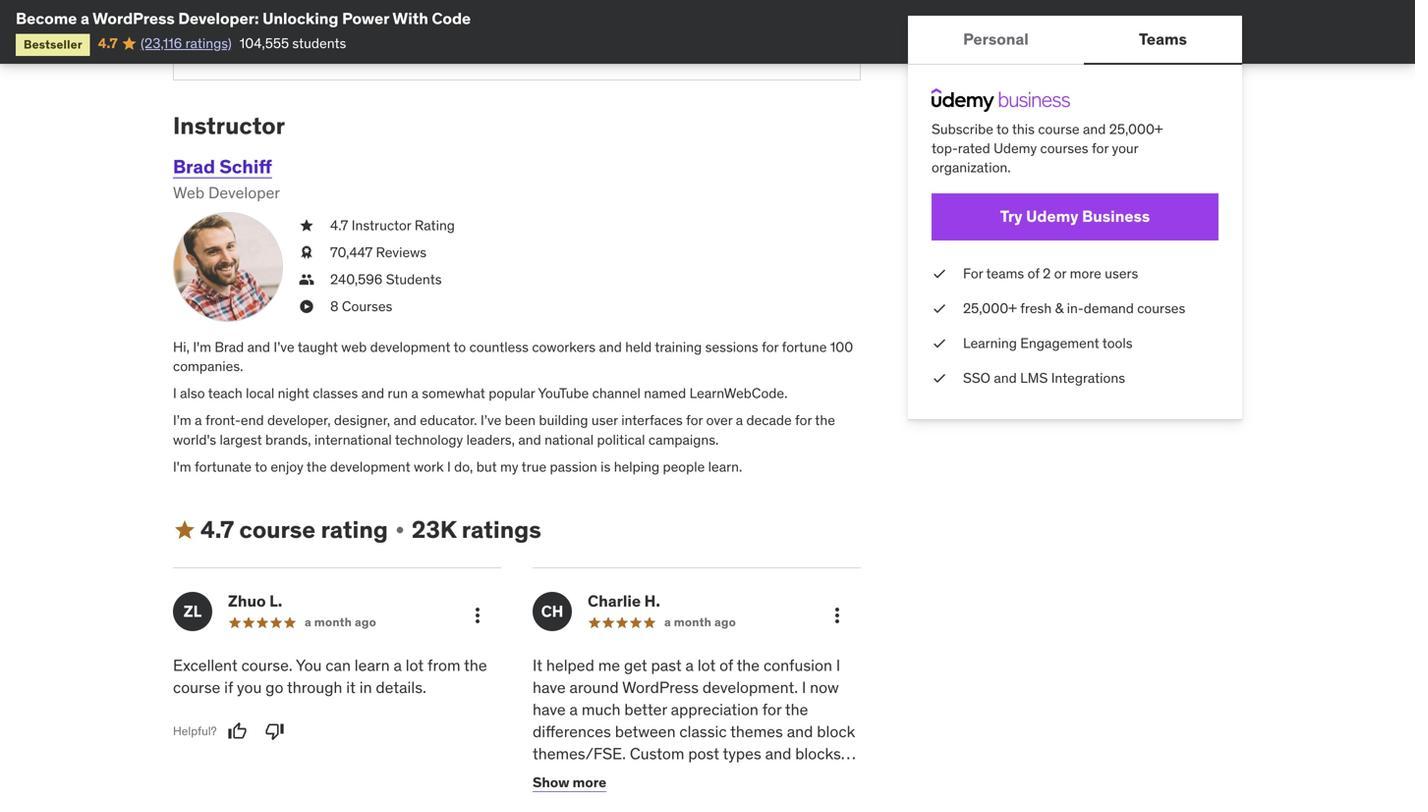 Task type: describe. For each thing, give the bounding box(es) containing it.
web
[[341, 338, 367, 356]]

and left run
[[361, 385, 384, 403]]

educator.
[[420, 412, 477, 430]]

4.7 for 4.7 course rating
[[200, 515, 234, 545]]

0 vertical spatial of
[[1028, 265, 1040, 282]]

courses inside subscribe to this course and 25,000+ top‑rated udemy courses for your organization.
[[1040, 140, 1089, 157]]

reviews
[[376, 244, 427, 261]]

show more
[[533, 774, 607, 792]]

named
[[644, 385, 686, 403]]

schiff
[[219, 155, 272, 179]]

udemy business image
[[932, 88, 1070, 112]]

zhuo l.
[[228, 592, 282, 612]]

personal
[[963, 29, 1029, 49]]

lot for of
[[698, 656, 716, 676]]

try udemy business
[[1000, 207, 1150, 227]]

development.
[[703, 678, 798, 698]]

1 vertical spatial courses
[[1137, 300, 1186, 317]]

you
[[296, 656, 322, 676]]

104,555
[[240, 34, 289, 52]]

this
[[1012, 120, 1035, 138]]

xsmall image for 70,447
[[299, 243, 314, 262]]

leaders,
[[466, 431, 515, 449]]

excellent
[[173, 656, 238, 676]]

and inside subscribe to this course and 25,000+ top‑rated udemy courses for your organization.
[[1083, 120, 1106, 138]]

zhuo
[[228, 592, 266, 612]]

i left now
[[802, 678, 806, 698]]

themes/fse.
[[533, 744, 626, 764]]

additional actions for review by zhuo l. image
[[466, 605, 489, 628]]

25,000+ fresh & in-demand courses
[[963, 300, 1186, 317]]

custom
[[630, 744, 684, 764]]

longer
[[613, 766, 657, 786]]

somewhat
[[422, 385, 485, 403]]

teams
[[986, 265, 1024, 282]]

demand
[[1084, 300, 1134, 317]]

and up 'local'
[[247, 338, 270, 356]]

teams button
[[1084, 16, 1242, 63]]

become
[[16, 8, 77, 29]]

held
[[625, 338, 652, 356]]

xsmall image for sso
[[932, 369, 947, 388]]

show more button
[[533, 764, 607, 799]]

can
[[326, 656, 351, 676]]

1 have from the top
[[533, 678, 566, 698]]

youtube
[[538, 385, 589, 403]]

channel
[[592, 385, 641, 403]]

ago for learn
[[355, 615, 376, 631]]

4.7 course rating
[[200, 515, 388, 545]]

udemy inside subscribe to this course and 25,000+ top‑rated udemy courses for your organization.
[[994, 140, 1037, 157]]

helping
[[614, 458, 660, 476]]

sso
[[963, 370, 991, 387]]

personal button
[[908, 16, 1084, 63]]

8 courses
[[330, 298, 392, 316]]

try udemy business link
[[932, 193, 1219, 241]]

try
[[1000, 207, 1023, 227]]

rating
[[321, 515, 388, 545]]

to inside subscribe to this course and 25,000+ top‑rated udemy courses for your organization.
[[997, 120, 1009, 138]]

students
[[292, 34, 346, 52]]

a up you at bottom left
[[305, 615, 311, 631]]

1 horizontal spatial i'm
[[193, 338, 211, 356]]

1 horizontal spatial i've
[[481, 412, 502, 430]]

1 vertical spatial course
[[239, 515, 316, 545]]

0 horizontal spatial i'm
[[173, 458, 191, 476]]

are
[[533, 766, 555, 786]]

also inside the it helped me get past a lot of the confusion i have around wordpress development. i now have a much better appreciation for the differences between classic themes and block themes/fse. custom post types and blocks are also no longer as much of a mystery.
[[559, 766, 587, 786]]

brad schiff image
[[173, 212, 283, 322]]

in-
[[1067, 300, 1084, 317]]

decade
[[746, 412, 792, 430]]

i left do, on the left bottom of page
[[447, 458, 451, 476]]

themes
[[730, 722, 783, 742]]

a right i'm
[[195, 412, 202, 430]]

xsmall image for 25,000+
[[932, 299, 947, 318]]

$49.97
[[246, 21, 308, 44]]

2 vertical spatial of
[[723, 766, 737, 786]]

taught
[[298, 338, 338, 356]]

for up campaigns.
[[686, 412, 703, 430]]

fortunate
[[195, 458, 252, 476]]

2
[[1043, 265, 1051, 282]]

helpful?
[[173, 724, 217, 740]]

me
[[598, 656, 620, 676]]

interfaces
[[621, 412, 683, 430]]

students
[[386, 271, 442, 289]]

block
[[817, 722, 855, 742]]

brad inside hi, i'm brad and i've taught web development to countless coworkers and held training sessions for fortune 100 companies. i also teach local night classes and run a somewhat popular youtube channel named learnwebcode. i'm a front-end developer, designer, and educator. i've been building user interfaces for over a decade for the world's largest brands, international technology leaders, and national political campaigns. i'm fortunate to enjoy the development work i do, but my true passion is helping people learn.
[[215, 338, 244, 356]]

and down been
[[518, 431, 541, 449]]

web
[[173, 183, 205, 203]]

total: $49.97 $314.97
[[198, 20, 372, 44]]

past
[[651, 656, 682, 676]]

in
[[359, 678, 372, 698]]

code
[[432, 8, 471, 29]]

if
[[224, 678, 233, 698]]

differences
[[533, 722, 611, 742]]

0 vertical spatial i've
[[274, 338, 295, 356]]

passion
[[550, 458, 597, 476]]

1 vertical spatial 25,000+
[[963, 300, 1017, 317]]

8
[[330, 298, 339, 316]]

technology
[[395, 431, 463, 449]]

been
[[505, 412, 536, 430]]

ratings
[[462, 515, 541, 545]]

xsmall image for for
[[932, 264, 947, 283]]

ago for past
[[714, 615, 736, 631]]

enjoy
[[271, 458, 303, 476]]

campaigns.
[[649, 431, 719, 449]]

25,000+ inside subscribe to this course and 25,000+ top‑rated udemy courses for your organization.
[[1109, 120, 1163, 138]]

2 have from the top
[[533, 700, 566, 720]]

excellent course.  you can learn a lot from the course if you go through it in details.
[[173, 656, 487, 698]]

also inside hi, i'm brad and i've taught web development to countless coworkers and held training sessions for fortune 100 companies. i also teach local night classes and run a somewhat popular youtube channel named learnwebcode. i'm a front-end developer, designer, and educator. i've been building user interfaces for over a decade for the world's largest brands, international technology leaders, and national political campaigns. i'm fortunate to enjoy the development work i do, but my true passion is helping people learn.
[[180, 385, 205, 403]]

a right become
[[81, 8, 89, 29]]

a month ago for learn
[[305, 615, 376, 631]]

0 vertical spatial wordpress
[[93, 8, 175, 29]]

i'm
[[173, 412, 191, 430]]

1 horizontal spatial to
[[454, 338, 466, 356]]

sso and lms integrations
[[963, 370, 1125, 387]]

wordpress inside the it helped me get past a lot of the confusion i have around wordpress development. i now have a much better appreciation for the differences between classic themes and block themes/fse. custom post types and blocks are also no longer as much of a mystery.
[[622, 678, 699, 698]]

it
[[346, 678, 356, 698]]

blocks
[[795, 744, 841, 764]]

240,596
[[330, 271, 383, 289]]

xsmall image for 4.7
[[299, 216, 314, 235]]

work
[[414, 458, 444, 476]]

learnwebcode.
[[690, 385, 788, 403]]

and right sso
[[994, 370, 1017, 387]]

0 vertical spatial much
[[582, 700, 621, 720]]

learning
[[963, 335, 1017, 352]]



Task type: locate. For each thing, give the bounding box(es) containing it.
people
[[663, 458, 705, 476]]

developer,
[[267, 412, 331, 430]]

with
[[392, 8, 428, 29]]

lot inside the it helped me get past a lot of the confusion i have around wordpress development. i now have a much better appreciation for the differences between classic themes and block themes/fse. custom post types and blocks are also no longer as much of a mystery.
[[698, 656, 716, 676]]

the down confusion
[[785, 700, 808, 720]]

for
[[1092, 140, 1109, 157], [762, 338, 779, 356], [686, 412, 703, 430], [795, 412, 812, 430], [762, 700, 782, 720]]

2 horizontal spatial course
[[1038, 120, 1080, 138]]

the right the decade
[[815, 412, 835, 430]]

2 ago from the left
[[714, 615, 736, 631]]

additional actions for review by charlie h. image
[[826, 605, 849, 628]]

better
[[624, 700, 667, 720]]

xsmall image left '70,447'
[[299, 243, 314, 262]]

i've up the leaders,
[[481, 412, 502, 430]]

local
[[246, 385, 274, 403]]

tab list containing personal
[[908, 16, 1242, 65]]

1 a month ago from the left
[[305, 615, 376, 631]]

to
[[997, 120, 1009, 138], [454, 338, 466, 356], [255, 458, 267, 476]]

ratings)
[[185, 34, 232, 52]]

night
[[278, 385, 309, 403]]

development down international
[[330, 458, 410, 476]]

70,447 reviews
[[330, 244, 427, 261]]

developer
[[208, 183, 280, 203]]

1 vertical spatial to
[[454, 338, 466, 356]]

details.
[[376, 678, 426, 698]]

1 vertical spatial 4.7
[[330, 217, 348, 234]]

104,555 students
[[240, 34, 346, 52]]

i up now
[[836, 656, 840, 676]]

brad schiff link
[[173, 155, 272, 179]]

1 vertical spatial much
[[681, 766, 720, 786]]

lot up "details."
[[406, 656, 424, 676]]

1 horizontal spatial wordpress
[[622, 678, 699, 698]]

xsmall image
[[299, 243, 314, 262], [299, 297, 314, 317], [932, 299, 947, 318]]

0 vertical spatial also
[[180, 385, 205, 403]]

xsmall image left 8
[[299, 297, 314, 317]]

learning engagement tools
[[963, 335, 1133, 352]]

1 horizontal spatial much
[[681, 766, 720, 786]]

organization.
[[932, 159, 1011, 177]]

development
[[370, 338, 450, 356], [330, 458, 410, 476]]

brad up companies.
[[215, 338, 244, 356]]

or
[[1054, 265, 1067, 282]]

0 vertical spatial have
[[533, 678, 566, 698]]

1 vertical spatial more
[[573, 774, 607, 792]]

2 lot from the left
[[698, 656, 716, 676]]

1 vertical spatial instructor
[[352, 217, 411, 234]]

2 vertical spatial 4.7
[[200, 515, 234, 545]]

fortune
[[782, 338, 827, 356]]

1 vertical spatial wordpress
[[622, 678, 699, 698]]

a up "details."
[[394, 656, 402, 676]]

much down the post
[[681, 766, 720, 786]]

also down the themes/fse.
[[559, 766, 587, 786]]

1 horizontal spatial also
[[559, 766, 587, 786]]

100
[[830, 338, 853, 356]]

course inside subscribe to this course and 25,000+ top‑rated udemy courses for your organization.
[[1038, 120, 1080, 138]]

4.7 for 4.7 instructor rating
[[330, 217, 348, 234]]

0 vertical spatial course
[[1038, 120, 1080, 138]]

total:
[[198, 20, 242, 44]]

run
[[388, 385, 408, 403]]

world's
[[173, 431, 216, 449]]

zl
[[184, 602, 202, 622]]

1 horizontal spatial courses
[[1137, 300, 1186, 317]]

month up 'past'
[[674, 615, 712, 631]]

for inside subscribe to this course and 25,000+ top‑rated udemy courses for your organization.
[[1092, 140, 1109, 157]]

your
[[1112, 140, 1138, 157]]

25,000+ up the your
[[1109, 120, 1163, 138]]

for left fortune
[[762, 338, 779, 356]]

the right enjoy
[[307, 458, 327, 476]]

to left this
[[997, 120, 1009, 138]]

much down around
[[582, 700, 621, 720]]

companies.
[[173, 358, 243, 375]]

wordpress
[[93, 8, 175, 29], [622, 678, 699, 698]]

1 horizontal spatial a month ago
[[664, 615, 736, 631]]

brad inside "brad schiff web developer"
[[173, 155, 215, 179]]

0 vertical spatial 25,000+
[[1109, 120, 1163, 138]]

instructor up 70,447 reviews
[[352, 217, 411, 234]]

training
[[655, 338, 702, 356]]

1 ago from the left
[[355, 615, 376, 631]]

0 horizontal spatial to
[[255, 458, 267, 476]]

i'm down world's
[[173, 458, 191, 476]]

for inside the it helped me get past a lot of the confusion i have around wordpress development. i now have a much better appreciation for the differences between classic themes and block themes/fse. custom post types and blocks are also no longer as much of a mystery.
[[762, 700, 782, 720]]

a month ago for past
[[664, 615, 736, 631]]

the right from
[[464, 656, 487, 676]]

for right the decade
[[795, 412, 812, 430]]

1 vertical spatial i'm
[[173, 458, 191, 476]]

ago up learn
[[355, 615, 376, 631]]

0 vertical spatial udemy
[[994, 140, 1037, 157]]

political
[[597, 431, 645, 449]]

much
[[582, 700, 621, 720], [681, 766, 720, 786]]

1 vertical spatial have
[[533, 700, 566, 720]]

for teams of 2 or more users
[[963, 265, 1138, 282]]

hi, i'm brad and i've taught web development to countless coworkers and held training sessions for fortune 100 companies. i also teach local night classes and run a somewhat popular youtube channel named learnwebcode. i'm a front-end developer, designer, and educator. i've been building user interfaces for over a decade for the world's largest brands, international technology leaders, and national political campaigns. i'm fortunate to enjoy the development work i do, but my true passion is helping people learn.
[[173, 338, 853, 476]]

rating
[[415, 217, 455, 234]]

i've left taught
[[274, 338, 295, 356]]

0 horizontal spatial 4.7
[[98, 34, 118, 52]]

you
[[237, 678, 262, 698]]

i up i'm
[[173, 385, 177, 403]]

0 horizontal spatial wordpress
[[93, 8, 175, 29]]

hi,
[[173, 338, 190, 356]]

1 horizontal spatial ago
[[714, 615, 736, 631]]

more down the themes/fse.
[[573, 774, 607, 792]]

1 vertical spatial of
[[719, 656, 733, 676]]

and up mystery.
[[765, 744, 791, 764]]

a month ago up 'past'
[[664, 615, 736, 631]]

mystery.
[[753, 766, 812, 786]]

0 vertical spatial more
[[1070, 265, 1102, 282]]

instructor up brad schiff link
[[173, 111, 285, 140]]

do,
[[454, 458, 473, 476]]

xsmall image for 8
[[299, 297, 314, 317]]

0 vertical spatial development
[[370, 338, 450, 356]]

25,000+
[[1109, 120, 1163, 138], [963, 300, 1017, 317]]

i'm
[[193, 338, 211, 356], [173, 458, 191, 476]]

classes
[[313, 385, 358, 403]]

more inside button
[[573, 774, 607, 792]]

between
[[615, 722, 676, 742]]

month up can
[[314, 615, 352, 631]]

2 horizontal spatial to
[[997, 120, 1009, 138]]

designer,
[[334, 412, 390, 430]]

0 vertical spatial 4.7
[[98, 34, 118, 52]]

have
[[533, 678, 566, 698], [533, 700, 566, 720]]

0 vertical spatial instructor
[[173, 111, 285, 140]]

lot inside excellent course.  you can learn a lot from the course if you go through it in details.
[[406, 656, 424, 676]]

courses left the your
[[1040, 140, 1089, 157]]

1 horizontal spatial 4.7
[[200, 515, 234, 545]]

1 lot from the left
[[406, 656, 424, 676]]

brad up web
[[173, 155, 215, 179]]

1 vertical spatial udemy
[[1026, 207, 1079, 227]]

of left 2
[[1028, 265, 1040, 282]]

a down types
[[741, 766, 749, 786]]

0 horizontal spatial instructor
[[173, 111, 285, 140]]

learn.
[[708, 458, 742, 476]]

1 vertical spatial i've
[[481, 412, 502, 430]]

coworkers
[[532, 338, 596, 356]]

2 a month ago from the left
[[664, 615, 736, 631]]

a right run
[[411, 385, 419, 403]]

subscribe to this course and 25,000+ top‑rated udemy courses for your organization.
[[932, 120, 1163, 177]]

2 horizontal spatial 4.7
[[330, 217, 348, 234]]

course inside excellent course.  you can learn a lot from the course if you go through it in details.
[[173, 678, 220, 698]]

have down 'it'
[[533, 678, 566, 698]]

0 horizontal spatial courses
[[1040, 140, 1089, 157]]

0 horizontal spatial month
[[314, 615, 352, 631]]

mark review by zhuo l. as unhelpful image
[[265, 722, 285, 742]]

4.7 right medium image
[[200, 515, 234, 545]]

a inside excellent course.  you can learn a lot from the course if you go through it in details.
[[394, 656, 402, 676]]

users
[[1105, 265, 1138, 282]]

lot right 'past'
[[698, 656, 716, 676]]

from
[[428, 656, 460, 676]]

learn
[[355, 656, 390, 676]]

teams
[[1139, 29, 1187, 49]]

0 horizontal spatial more
[[573, 774, 607, 792]]

wordpress up the "(23,116"
[[93, 8, 175, 29]]

0 horizontal spatial i've
[[274, 338, 295, 356]]

course down enjoy
[[239, 515, 316, 545]]

4.7 up '70,447'
[[330, 217, 348, 234]]

1 horizontal spatial lot
[[698, 656, 716, 676]]

i'm up companies.
[[193, 338, 211, 356]]

month for learn
[[314, 615, 352, 631]]

have up differences
[[533, 700, 566, 720]]

2 month from the left
[[674, 615, 712, 631]]

subscribe
[[932, 120, 993, 138]]

wordpress down 'past'
[[622, 678, 699, 698]]

1 horizontal spatial 25,000+
[[1109, 120, 1163, 138]]

bestseller
[[24, 37, 82, 52]]

more right the or
[[1070, 265, 1102, 282]]

power
[[342, 8, 389, 29]]

course down the 'excellent'
[[173, 678, 220, 698]]

it helped me get past a lot of the confusion i have around wordpress development. i now have a much better appreciation for the differences between classic themes and block themes/fse. custom post types and blocks are also no longer as much of a mystery.
[[533, 656, 855, 786]]

courses right demand
[[1137, 300, 1186, 317]]

a up differences
[[570, 700, 578, 720]]

xsmall image
[[299, 216, 314, 235], [932, 264, 947, 283], [299, 270, 314, 290], [932, 334, 947, 353], [932, 369, 947, 388], [392, 523, 408, 538]]

ago
[[355, 615, 376, 631], [714, 615, 736, 631]]

and up blocks on the right bottom of the page
[[787, 722, 813, 742]]

more
[[1070, 265, 1102, 282], [573, 774, 607, 792]]

1 vertical spatial development
[[330, 458, 410, 476]]

0 horizontal spatial a month ago
[[305, 615, 376, 631]]

lot for from
[[406, 656, 424, 676]]

0 horizontal spatial course
[[173, 678, 220, 698]]

to left enjoy
[[255, 458, 267, 476]]

0 horizontal spatial lot
[[406, 656, 424, 676]]

4.7 for 4.7
[[98, 34, 118, 52]]

a month ago up can
[[305, 615, 376, 631]]

and right this
[[1083, 120, 1106, 138]]

types
[[723, 744, 761, 764]]

of up 'development.'
[[719, 656, 733, 676]]

helped
[[546, 656, 594, 676]]

national
[[545, 431, 594, 449]]

1 vertical spatial also
[[559, 766, 587, 786]]

classic
[[680, 722, 727, 742]]

0 vertical spatial to
[[997, 120, 1009, 138]]

2 vertical spatial to
[[255, 458, 267, 476]]

0 vertical spatial brad
[[173, 155, 215, 179]]

1 horizontal spatial month
[[674, 615, 712, 631]]

a up 'past'
[[664, 615, 671, 631]]

and down run
[[394, 412, 417, 430]]

development up run
[[370, 338, 450, 356]]

for
[[963, 265, 983, 282]]

it
[[533, 656, 543, 676]]

0 horizontal spatial much
[[582, 700, 621, 720]]

for left the your
[[1092, 140, 1109, 157]]

1 month from the left
[[314, 615, 352, 631]]

become a wordpress developer: unlocking power with code
[[16, 8, 471, 29]]

a right 'past'
[[685, 656, 694, 676]]

course right this
[[1038, 120, 1080, 138]]

confusion
[[764, 656, 832, 676]]

1 horizontal spatial instructor
[[352, 217, 411, 234]]

xsmall image for 240,596
[[299, 270, 314, 290]]

(23,116 ratings)
[[141, 34, 232, 52]]

medium image
[[173, 519, 197, 542]]

a right over
[[736, 412, 743, 430]]

0 vertical spatial courses
[[1040, 140, 1089, 157]]

to left countless
[[454, 338, 466, 356]]

teach
[[208, 385, 242, 403]]

month for past
[[674, 615, 712, 631]]

but
[[476, 458, 497, 476]]

h.
[[644, 592, 660, 612]]

as
[[661, 766, 677, 786]]

25,000+ up learning
[[963, 300, 1017, 317]]

udemy down this
[[994, 140, 1037, 157]]

xsmall image for learning
[[932, 334, 947, 353]]

1 vertical spatial brad
[[215, 338, 244, 356]]

no
[[591, 766, 609, 786]]

xsmall image left fresh
[[932, 299, 947, 318]]

0 horizontal spatial 25,000+
[[963, 300, 1017, 317]]

0 horizontal spatial also
[[180, 385, 205, 403]]

ago up 'development.'
[[714, 615, 736, 631]]

udemy right try
[[1026, 207, 1079, 227]]

0 vertical spatial i'm
[[193, 338, 211, 356]]

and left held
[[599, 338, 622, 356]]

4.7 left the "(23,116"
[[98, 34, 118, 52]]

2 vertical spatial course
[[173, 678, 220, 698]]

$314.97
[[316, 22, 372, 42]]

also up i'm
[[180, 385, 205, 403]]

sessions
[[705, 338, 758, 356]]

tab list
[[908, 16, 1242, 65]]

of down types
[[723, 766, 737, 786]]

0 horizontal spatial ago
[[355, 615, 376, 631]]

for up themes
[[762, 700, 782, 720]]

the up 'development.'
[[737, 656, 760, 676]]

mark review by zhuo l. as helpful image
[[228, 722, 247, 742]]

1 horizontal spatial course
[[239, 515, 316, 545]]

the inside excellent course.  you can learn a lot from the course if you go through it in details.
[[464, 656, 487, 676]]

get
[[624, 656, 647, 676]]

the
[[815, 412, 835, 430], [307, 458, 327, 476], [464, 656, 487, 676], [737, 656, 760, 676], [785, 700, 808, 720]]

now
[[810, 678, 839, 698]]

front-
[[205, 412, 241, 430]]

1 horizontal spatial more
[[1070, 265, 1102, 282]]



Task type: vqa. For each thing, say whether or not it's contained in the screenshot.
the right '2023'
no



